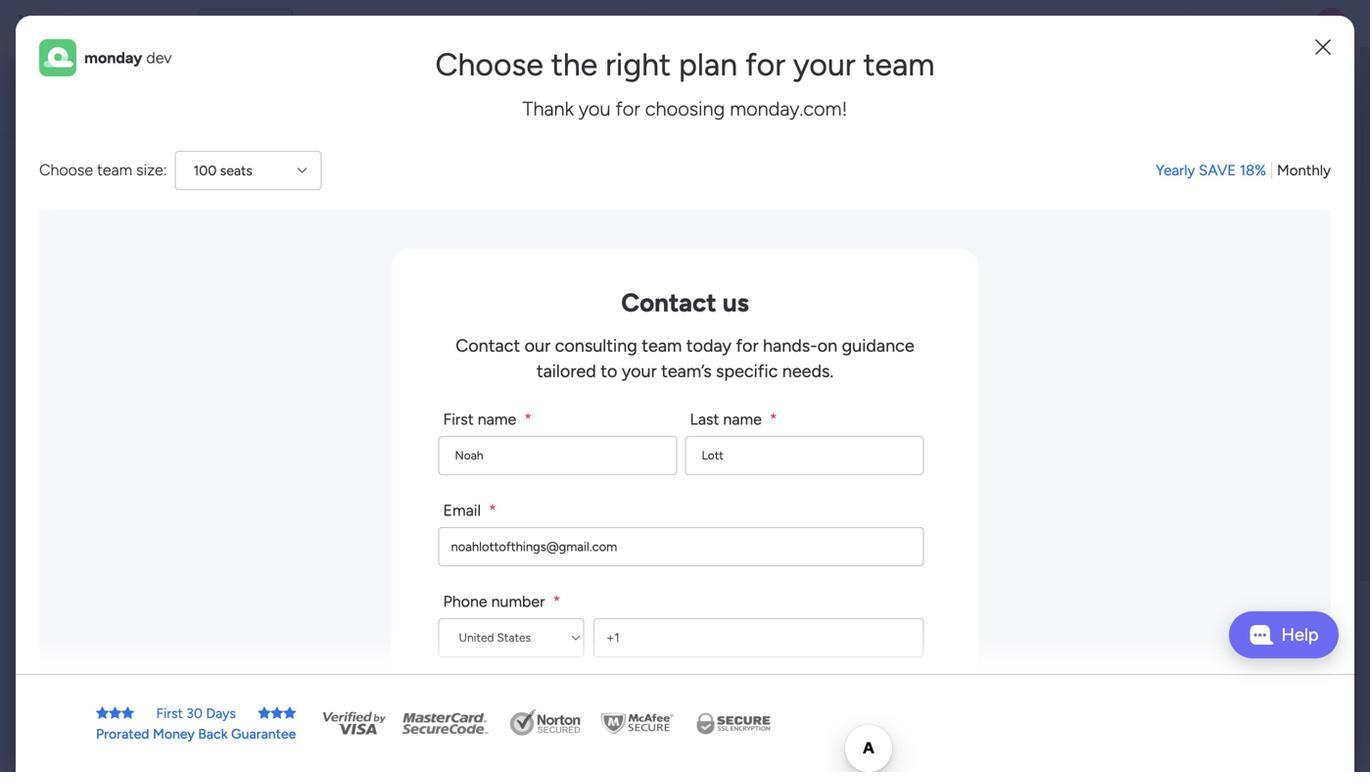 Task type: describe. For each thing, give the bounding box(es) containing it.
your inside boost your workflow in minutes with ready-made templates
[[1104, 576, 1135, 595]]

recent
[[424, 74, 470, 93]]

prorated money back guarantee
[[96, 725, 296, 742]]

workspaces
[[279, 96, 363, 114]]

search everything image
[[1204, 14, 1224, 33]]

ssl encrypted image
[[684, 709, 782, 738]]

norton secured image
[[502, 709, 590, 738]]

lottie animation element for my scrum team
[[0, 574, 250, 772]]

first name *
[[443, 410, 532, 429]]

team inside the workspace selection element
[[71, 156, 109, 174]]

first 30 days
[[156, 705, 236, 722]]

number
[[491, 592, 545, 611]]

your for upload
[[1147, 207, 1177, 225]]

explore templates button
[[1059, 633, 1329, 672]]

name for first name
[[478, 410, 516, 429]]

your for complete
[[1160, 150, 1196, 171]]

roadmap
[[699, 599, 767, 618]]

upload
[[1096, 207, 1143, 225]]

monday dev > my team > my scrum team down roadmap
[[695, 631, 950, 648]]

ready-
[[1059, 600, 1105, 618]]

see
[[225, 15, 248, 32]]

monday up last
[[695, 391, 744, 408]]

close recently visited image
[[303, 160, 326, 183]]

lottie animation element for quickly access your recent boards, inbox and workspaces
[[625, 47, 1176, 121]]

monday up home button
[[87, 12, 154, 34]]

button padding image
[[1314, 37, 1333, 57]]

help button
[[1230, 611, 1339, 658]]

monday.com!
[[730, 97, 848, 121]]

contact us
[[621, 288, 749, 318]]

add to favorites image
[[604, 598, 623, 618]]

noah lott image
[[1316, 8, 1347, 39]]

name for last name
[[723, 410, 762, 429]]

choose team size:
[[39, 161, 167, 179]]

in
[[1207, 576, 1220, 595]]

monday down getting
[[352, 631, 401, 648]]

lottie animation image
[[0, 574, 250, 772]]

manage my account
[[614, 276, 757, 295]]

guarantee
[[231, 725, 296, 742]]

1 vertical spatial for
[[616, 97, 641, 121]]

size:
[[136, 161, 167, 179]]

yearly
[[1156, 161, 1196, 179]]

right
[[606, 46, 671, 83]]

us
[[723, 288, 749, 318]]

tailored
[[537, 361, 596, 382]]

my team
[[45, 156, 109, 174]]

choose the right plan for your team
[[435, 46, 935, 83]]

help
[[1282, 624, 1319, 645]]

billing cycle selection group
[[1156, 159, 1331, 181]]

see plans
[[225, 15, 284, 32]]

quick search results list box
[[303, 183, 1000, 683]]

contact for contact us
[[621, 288, 717, 318]]

help image
[[1247, 14, 1267, 33]]

inbox
[[530, 74, 569, 93]]

Search in workspace field
[[41, 196, 164, 218]]

boards,
[[474, 74, 526, 93]]

18%
[[1240, 161, 1267, 179]]

explore templates
[[1131, 643, 1258, 662]]

and
[[572, 74, 598, 93]]

templates inside button
[[1187, 643, 1258, 662]]

chat bot icon image
[[1250, 625, 1274, 645]]

contact for contact our consulting team today for hands-on guidance tailored to your team's specific needs.
[[456, 335, 520, 356]]

home button
[[12, 59, 211, 90]]

money
[[153, 725, 195, 742]]

your pro trial has ended,
[[510, 109, 861, 150]]

email
[[443, 501, 481, 520]]

0 vertical spatial plan
[[679, 46, 738, 83]]

my team button
[[14, 148, 195, 182]]

choose a plan
[[636, 233, 735, 252]]

mcafee secure image
[[598, 709, 676, 738]]

you
[[579, 97, 611, 121]]

thank you for choosing monday.com!
[[523, 97, 848, 121]]

my inside the workspace selection element
[[45, 156, 67, 174]]

explore
[[1131, 643, 1183, 662]]

seats
[[220, 162, 253, 179]]

* for last name *
[[770, 410, 777, 429]]

monday dev > my team > my scrum team down phone
[[352, 631, 607, 648]]

to
[[601, 361, 618, 382]]

getting
[[356, 599, 411, 618]]

notifications image
[[1027, 14, 1046, 33]]

started
[[415, 599, 469, 618]]

select product image
[[18, 14, 37, 33]]

quickly access your recent boards, inbox and workspaces
[[279, 74, 598, 114]]

my scrum team
[[35, 243, 130, 260]]

choosing
[[645, 97, 725, 121]]

hands-
[[763, 335, 818, 356]]

your up monday.com!
[[793, 46, 856, 83]]

account
[[699, 276, 757, 295]]

back
[[198, 725, 228, 742]]

3 star image from the left
[[271, 706, 283, 720]]

boost
[[1059, 576, 1100, 595]]

has
[[699, 109, 753, 150]]

tasks
[[356, 359, 395, 378]]

monday down tasks
[[352, 391, 401, 408]]

the
[[551, 46, 598, 83]]

phone number *
[[443, 592, 561, 611]]

0 vertical spatial for
[[746, 46, 786, 83]]

profile
[[1200, 150, 1251, 171]]

workspace selection element
[[19, 153, 112, 179]]

inbox image
[[1070, 14, 1089, 33]]

first for first name *
[[443, 410, 474, 429]]

add to favorites image
[[604, 358, 623, 378]]

save
[[1199, 161, 1237, 179]]

plans
[[252, 15, 284, 32]]

days
[[206, 705, 236, 722]]

last name *
[[690, 410, 777, 429]]

prorated
[[96, 725, 149, 742]]

templates inside boost your workflow in minutes with ready-made templates
[[1148, 600, 1218, 618]]

choose for choose a plan
[[636, 233, 690, 252]]

access
[[336, 74, 385, 93]]

star image for 1st star icon from left
[[122, 706, 134, 720]]



Task type: vqa. For each thing, say whether or not it's contained in the screenshot.
PRO
yes



Task type: locate. For each thing, give the bounding box(es) containing it.
monday down roadmap
[[695, 631, 744, 648]]

* for phone number *
[[553, 592, 561, 611]]

choose
[[435, 46, 544, 83], [39, 161, 93, 179], [636, 233, 690, 252]]

1 vertical spatial public board image
[[670, 598, 692, 619]]

None email field
[[438, 527, 924, 566]]

0 vertical spatial choose
[[435, 46, 544, 83]]

first up email on the bottom of the page
[[443, 410, 474, 429]]

for up monday.com!
[[746, 46, 786, 83]]

star image
[[96, 706, 109, 720], [258, 706, 271, 720], [271, 706, 283, 720]]

30
[[186, 705, 203, 722]]

0 horizontal spatial contact
[[456, 335, 520, 356]]

your down inbox
[[510, 109, 575, 150]]

workflow
[[1139, 576, 1203, 595]]

public board image down today
[[670, 358, 692, 379]]

option
[[0, 234, 250, 238]]

boost your workflow in minutes with ready-made templates
[[1059, 576, 1314, 618]]

0 vertical spatial monday dev
[[87, 12, 187, 34]]

quickly
[[279, 74, 332, 93]]

choose inside button
[[636, 233, 690, 252]]

my inside list box
[[35, 243, 54, 260]]

public board image for roadmap
[[670, 598, 692, 619]]

first
[[443, 410, 474, 429], [156, 705, 183, 722]]

1 horizontal spatial first
[[443, 410, 474, 429]]

verified by visa image
[[320, 709, 388, 738]]

1 star image from the left
[[109, 706, 122, 720]]

contact
[[621, 288, 717, 318], [456, 335, 520, 356]]

* down the our
[[524, 410, 532, 429]]

your inside upload your photo link
[[1147, 207, 1177, 225]]

0 vertical spatial lottie animation element
[[625, 47, 1176, 121]]

1 public board image from the top
[[670, 358, 692, 379]]

on
[[818, 335, 838, 356]]

2 horizontal spatial choose
[[636, 233, 690, 252]]

needs.
[[783, 361, 834, 382]]

2 star image from the left
[[258, 706, 271, 720]]

specific
[[716, 361, 778, 382]]

team inside the contact our consulting team today for hands-on guidance tailored to your team's specific needs.
[[642, 335, 682, 356]]

our
[[525, 335, 551, 356]]

for up specific
[[736, 335, 759, 356]]

contact our consulting team today for hands-on guidance tailored to your team's specific needs.
[[456, 335, 915, 382]]

1 vertical spatial contact
[[456, 335, 520, 356]]

monday dev right home
[[84, 48, 172, 67]]

phone
[[443, 592, 488, 611]]

your up "made"
[[1104, 576, 1135, 595]]

plan up thank you for choosing monday.com!
[[679, 46, 738, 83]]

1 vertical spatial plan
[[705, 233, 735, 252]]

public board image
[[670, 358, 692, 379], [670, 598, 692, 619]]

thank
[[523, 97, 574, 121]]

0 horizontal spatial name
[[478, 410, 516, 429]]

complete your profile
[[1077, 150, 1251, 171]]

public board image left roadmap
[[670, 598, 692, 619]]

0 vertical spatial first
[[443, 410, 474, 429]]

choose the right plan for your team heading
[[435, 46, 935, 83]]

your right to
[[622, 361, 657, 382]]

* right number
[[553, 592, 561, 611]]

3 star image from the left
[[283, 706, 296, 720]]

monthly
[[1278, 161, 1331, 179]]

1 horizontal spatial name
[[723, 410, 762, 429]]

contact inside the contact our consulting team today for hands-on guidance tailored to your team's specific needs.
[[456, 335, 520, 356]]

monday dev > my team > my scrum team up first name *
[[352, 391, 607, 408]]

consulting
[[555, 335, 638, 356]]

choose for choose team size:
[[39, 161, 93, 179]]

your inside quickly access your recent boards, inbox and workspaces
[[388, 74, 420, 93]]

manage my account button
[[598, 266, 772, 305]]

with
[[1284, 576, 1314, 595]]

upload your photo link
[[1096, 205, 1341, 227]]

guidance
[[842, 335, 915, 356]]

team
[[71, 156, 109, 174], [465, 391, 497, 408], [807, 391, 840, 408], [465, 631, 497, 648], [807, 631, 840, 648]]

1 name from the left
[[478, 410, 516, 429]]

team
[[864, 46, 935, 83], [97, 161, 132, 179], [99, 243, 130, 260], [642, 335, 682, 356], [576, 391, 607, 408], [919, 391, 950, 408], [576, 631, 607, 648], [919, 631, 950, 648]]

0 horizontal spatial first
[[156, 705, 183, 722]]

0 horizontal spatial lottie animation element
[[0, 574, 250, 772]]

team's
[[661, 361, 712, 382]]

my scrum team list box
[[0, 231, 250, 733]]

plan
[[679, 46, 738, 83], [705, 233, 735, 252]]

2 vertical spatial for
[[736, 335, 759, 356]]

first up the money
[[156, 705, 183, 722]]

first for first 30 days
[[156, 705, 183, 722]]

yearly save 18% option
[[1156, 159, 1267, 181]]

my
[[674, 276, 695, 295]]

my
[[45, 156, 67, 174], [35, 243, 54, 260], [442, 391, 461, 408], [513, 391, 532, 408], [785, 391, 804, 408], [856, 391, 874, 408], [442, 631, 461, 648], [513, 631, 532, 648], [785, 631, 804, 648], [856, 631, 874, 648]]

0 horizontal spatial choose
[[39, 161, 93, 179]]

your
[[510, 109, 575, 150], [1160, 150, 1196, 171], [1147, 207, 1177, 225]]

0 vertical spatial public board image
[[670, 358, 692, 379]]

monday
[[87, 12, 154, 34], [84, 48, 142, 67], [352, 391, 401, 408], [695, 391, 744, 408], [352, 631, 401, 648], [695, 631, 744, 648]]

monday dev > my team > my scrum team
[[352, 391, 607, 408], [695, 391, 950, 408], [352, 631, 607, 648], [695, 631, 950, 648]]

templates down workflow
[[1148, 600, 1218, 618]]

email *
[[443, 501, 496, 520]]

1 horizontal spatial lottie animation element
[[625, 47, 1176, 121]]

getting started
[[356, 599, 469, 618]]

1 horizontal spatial choose
[[435, 46, 544, 83]]

choose a plan button
[[620, 223, 751, 262]]

complete
[[1077, 150, 1155, 171]]

star image
[[109, 706, 122, 720], [122, 706, 134, 720], [283, 706, 296, 720]]

plan right a
[[705, 233, 735, 252]]

choose left a
[[636, 233, 690, 252]]

lottie animation element
[[625, 47, 1176, 121], [0, 574, 250, 772]]

dev
[[158, 12, 187, 34], [146, 48, 172, 67], [405, 391, 427, 408], [747, 391, 770, 408], [405, 631, 427, 648], [747, 631, 770, 648]]

1 horizontal spatial contact
[[621, 288, 717, 318]]

2 vertical spatial choose
[[636, 233, 690, 252]]

name up email *
[[478, 410, 516, 429]]

your left save
[[1160, 150, 1196, 171]]

public board image for sprints
[[670, 358, 692, 379]]

team inside list box
[[99, 243, 130, 260]]

ended,
[[761, 109, 861, 150]]

monday dev
[[87, 12, 187, 34], [84, 48, 172, 67]]

monday dev > my team > my scrum team down needs.
[[695, 391, 950, 408]]

upload your photo
[[1096, 207, 1219, 225]]

photo
[[1180, 207, 1219, 225]]

trial
[[637, 109, 691, 150]]

1 vertical spatial lottie animation element
[[0, 574, 250, 772]]

today
[[687, 335, 732, 356]]

your left photo
[[1147, 207, 1177, 225]]

for
[[746, 46, 786, 83], [616, 97, 641, 121], [736, 335, 759, 356]]

100 seats
[[193, 162, 253, 179]]

apps image
[[1156, 14, 1176, 33]]

>
[[430, 391, 439, 408], [501, 391, 509, 408], [773, 391, 782, 408], [844, 391, 852, 408], [430, 631, 439, 648], [501, 631, 509, 648], [773, 631, 782, 648], [844, 631, 852, 648]]

see plans button
[[198, 9, 293, 38]]

choose up thank
[[435, 46, 544, 83]]

monday right home
[[84, 48, 142, 67]]

1 vertical spatial monday dev
[[84, 48, 172, 67]]

last
[[690, 410, 720, 429]]

your left recent
[[388, 74, 420, 93]]

2 star image from the left
[[122, 706, 134, 720]]

pro
[[583, 109, 629, 150]]

scrum
[[57, 243, 95, 260], [535, 391, 573, 408], [878, 391, 916, 408], [535, 631, 573, 648], [878, 631, 916, 648]]

None text field
[[438, 436, 677, 475]]

None telephone field
[[594, 618, 924, 657]]

manage
[[614, 276, 670, 295]]

scrum inside my scrum team list box
[[57, 243, 95, 260]]

monthly option
[[1278, 159, 1331, 181]]

* right email on the bottom of the page
[[489, 501, 496, 520]]

invite members image
[[1113, 14, 1133, 33]]

1 vertical spatial templates
[[1187, 643, 1258, 662]]

your inside the contact our consulting team today for hands-on guidance tailored to your team's specific needs.
[[622, 361, 657, 382]]

100
[[193, 162, 217, 179]]

for inside the contact our consulting team today for hands-on guidance tailored to your team's specific needs.
[[736, 335, 759, 356]]

plan inside button
[[705, 233, 735, 252]]

for right you
[[616, 97, 641, 121]]

None text field
[[685, 436, 924, 475]]

0 vertical spatial templates
[[1148, 600, 1218, 618]]

name right last
[[723, 410, 762, 429]]

yearly save 18%
[[1156, 161, 1267, 179]]

minutes
[[1224, 576, 1280, 595]]

choose up search in workspace field
[[39, 161, 93, 179]]

2 name from the left
[[723, 410, 762, 429]]

templates right explore
[[1187, 643, 1258, 662]]

monday dev up home button
[[87, 12, 187, 34]]

mastercard secure code image
[[396, 709, 494, 738]]

2 public board image from the top
[[670, 598, 692, 619]]

made
[[1105, 600, 1144, 618]]

templates
[[1148, 600, 1218, 618], [1187, 643, 1258, 662]]

choose for choose the right plan for your team
[[435, 46, 544, 83]]

dapulse x slim image
[[1312, 142, 1335, 166]]

sprints
[[699, 359, 750, 378]]

star image for second star icon from right
[[283, 706, 296, 720]]

1 vertical spatial first
[[156, 705, 183, 722]]

1 vertical spatial choose
[[39, 161, 93, 179]]

0 vertical spatial contact
[[621, 288, 717, 318]]

* down specific
[[770, 410, 777, 429]]

1 star image from the left
[[96, 706, 109, 720]]

* for first name *
[[524, 410, 532, 429]]

a
[[694, 233, 702, 252]]



